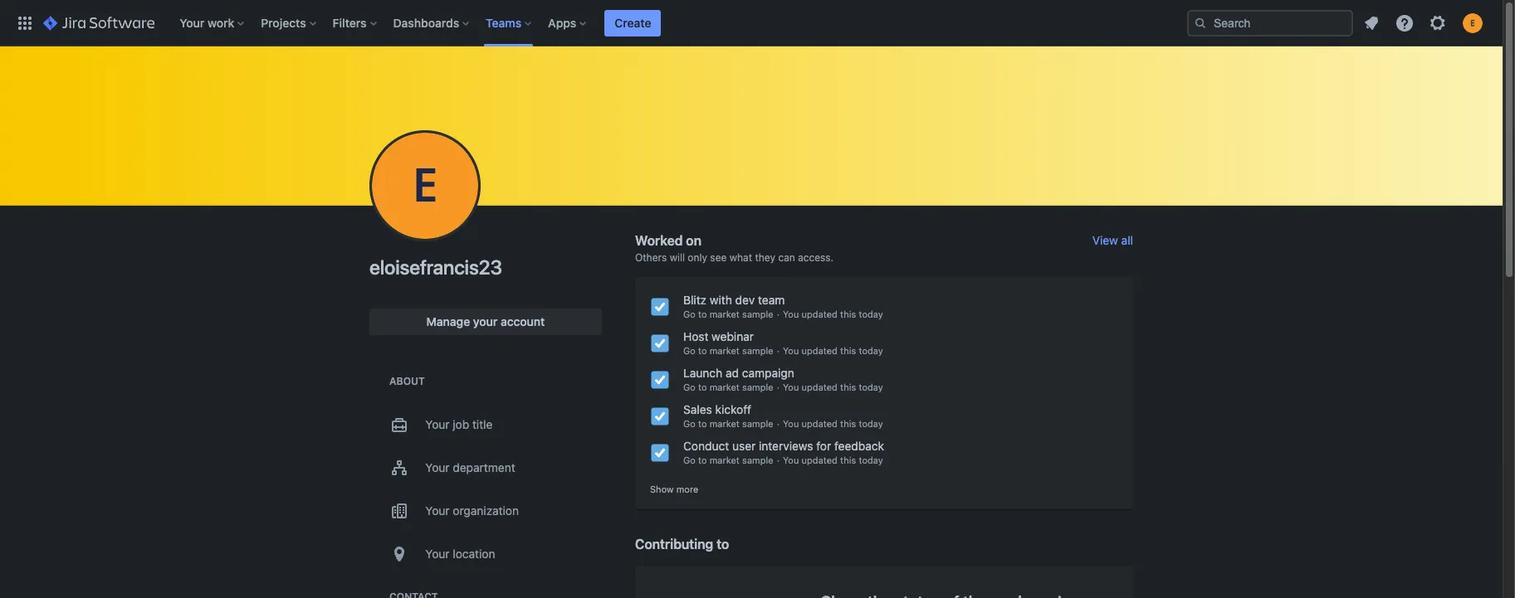 Task type: locate. For each thing, give the bounding box(es) containing it.
you down team
[[783, 309, 799, 320]]

your for your organization
[[425, 504, 450, 518]]

your left work
[[180, 15, 205, 29]]

launch
[[683, 366, 723, 380]]

view all link
[[1092, 233, 1133, 247]]

1 this from the top
[[840, 309, 856, 320]]

sample for kickoff
[[742, 418, 774, 429]]

you updated this today for interviews
[[783, 455, 883, 466]]

to down conduct
[[698, 455, 707, 466]]

go to market sample
[[683, 309, 774, 320], [683, 345, 774, 356], [683, 382, 774, 393], [683, 418, 774, 429], [683, 455, 774, 466]]

go down blitz
[[683, 309, 696, 320]]

this for dev
[[840, 309, 856, 320]]

go to market sample for ad
[[683, 382, 774, 393]]

sample down "campaign"
[[742, 382, 774, 393]]

2 go to market sample from the top
[[683, 345, 774, 356]]

your left organization
[[425, 504, 450, 518]]

jira software image
[[43, 13, 155, 33], [43, 13, 155, 33]]

department
[[453, 461, 515, 475]]

sample up "campaign"
[[742, 345, 774, 356]]

worked on
[[635, 233, 702, 248]]

5 today from the top
[[859, 455, 883, 466]]

to down launch
[[698, 382, 707, 393]]

banner
[[0, 0, 1503, 46]]

go to market sample down kickoff
[[683, 418, 774, 429]]

you updated this today for dev
[[783, 309, 883, 320]]

2 go from the top
[[683, 345, 696, 356]]

2 this from the top
[[840, 345, 856, 356]]

1 market from the top
[[710, 309, 740, 320]]

go down sales
[[683, 418, 696, 429]]

work
[[208, 15, 234, 29]]

today
[[859, 309, 883, 320], [859, 345, 883, 356], [859, 382, 883, 393], [859, 418, 883, 429], [859, 455, 883, 466]]

manage your account
[[426, 315, 545, 329]]

4 market from the top
[[710, 418, 740, 429]]

show more
[[650, 484, 699, 495]]

go down conduct
[[683, 455, 696, 466]]

3 go from the top
[[683, 382, 696, 393]]

4 today from the top
[[859, 418, 883, 429]]

market for with
[[710, 309, 740, 320]]

go for sales kickoff
[[683, 418, 696, 429]]

3 this from the top
[[840, 382, 856, 393]]

access.
[[798, 252, 834, 264]]

3 go to market sample from the top
[[683, 382, 774, 393]]

market
[[710, 309, 740, 320], [710, 345, 740, 356], [710, 382, 740, 393], [710, 418, 740, 429], [710, 455, 740, 466]]

sample
[[742, 309, 774, 320], [742, 345, 774, 356], [742, 382, 774, 393], [742, 418, 774, 429], [742, 455, 774, 466]]

sales kickoff
[[683, 403, 752, 417]]

search image
[[1194, 16, 1207, 29]]

go for launch ad campaign
[[683, 382, 696, 393]]

job
[[453, 418, 469, 432]]

3 you from the top
[[783, 382, 799, 393]]

sample down user at the bottom of page
[[742, 455, 774, 466]]

your left job
[[425, 418, 450, 432]]

sample for ad
[[742, 382, 774, 393]]

your for your location
[[425, 547, 450, 561]]

5 market from the top
[[710, 455, 740, 466]]

3 you updated this today from the top
[[783, 382, 883, 393]]

market down sales kickoff
[[710, 418, 740, 429]]

view all
[[1092, 233, 1133, 247]]

user
[[732, 439, 756, 453]]

apps
[[548, 15, 577, 29]]

4 updated from the top
[[802, 418, 838, 429]]

5 go to market sample from the top
[[683, 455, 774, 466]]

feedback
[[835, 439, 884, 453]]

go down launch
[[683, 382, 696, 393]]

teams button
[[481, 10, 538, 36]]

updated for campaign
[[802, 382, 838, 393]]

title
[[472, 418, 493, 432]]

market down host webinar
[[710, 345, 740, 356]]

dashboards button
[[388, 10, 476, 36]]

go to market sample down blitz with dev team
[[683, 309, 774, 320]]

go down host
[[683, 345, 696, 356]]

updated
[[802, 309, 838, 320], [802, 345, 838, 356], [802, 382, 838, 393], [802, 418, 838, 429], [802, 455, 838, 466]]

this for interviews
[[840, 455, 856, 466]]

your left department
[[425, 461, 450, 475]]

4 go from the top
[[683, 418, 696, 429]]

2 market from the top
[[710, 345, 740, 356]]

your job title
[[425, 418, 493, 432]]

apps button
[[543, 10, 593, 36]]

today for campaign
[[859, 382, 883, 393]]

sample for with
[[742, 309, 774, 320]]

3 sample from the top
[[742, 382, 774, 393]]

sample up user at the bottom of page
[[742, 418, 774, 429]]

interviews
[[759, 439, 813, 453]]

5 you updated this today from the top
[[783, 455, 883, 466]]

your left location
[[425, 547, 450, 561]]

about
[[389, 375, 425, 388]]

you updated this today
[[783, 309, 883, 320], [783, 345, 883, 356], [783, 382, 883, 393], [783, 418, 883, 429], [783, 455, 883, 466]]

you up interviews
[[783, 418, 799, 429]]

to down sales
[[698, 418, 707, 429]]

conduct user interviews for feedback
[[683, 439, 884, 453]]

primary element
[[10, 0, 1187, 46]]

only
[[688, 252, 707, 264]]

this
[[840, 309, 856, 320], [840, 345, 856, 356], [840, 382, 856, 393], [840, 418, 856, 429], [840, 455, 856, 466]]

you for campaign
[[783, 382, 799, 393]]

5 you from the top
[[783, 455, 799, 466]]

today for dev
[[859, 309, 883, 320]]

5 updated from the top
[[802, 455, 838, 466]]

4 sample from the top
[[742, 418, 774, 429]]

1 today from the top
[[859, 309, 883, 320]]

your for your department
[[425, 461, 450, 475]]

you
[[783, 309, 799, 320], [783, 345, 799, 356], [783, 382, 799, 393], [783, 418, 799, 429], [783, 455, 799, 466]]

this for campaign
[[840, 382, 856, 393]]

your work
[[180, 15, 234, 29]]

they
[[755, 252, 776, 264]]

5 sample from the top
[[742, 455, 774, 466]]

banner containing your work
[[0, 0, 1503, 46]]

1 sample from the top
[[742, 309, 774, 320]]

your
[[180, 15, 205, 29], [425, 418, 450, 432], [425, 461, 450, 475], [425, 504, 450, 518], [425, 547, 450, 561]]

market down conduct
[[710, 455, 740, 466]]

1 go to market sample from the top
[[683, 309, 774, 320]]

you down interviews
[[783, 455, 799, 466]]

others
[[635, 252, 667, 264]]

4 you from the top
[[783, 418, 799, 429]]

you down "campaign"
[[783, 382, 799, 393]]

market down with
[[710, 309, 740, 320]]

to
[[698, 309, 707, 320], [698, 345, 707, 356], [698, 382, 707, 393], [698, 418, 707, 429], [698, 455, 707, 466], [717, 537, 729, 552]]

2 you updated this today from the top
[[783, 345, 883, 356]]

to for blitz
[[698, 309, 707, 320]]

team
[[758, 293, 785, 307]]

1 you from the top
[[783, 309, 799, 320]]

go to market sample down webinar
[[683, 345, 774, 356]]

5 this from the top
[[840, 455, 856, 466]]

1 go from the top
[[683, 309, 696, 320]]

filters button
[[328, 10, 383, 36]]

sample down the dev
[[742, 309, 774, 320]]

filters
[[333, 15, 367, 29]]

launch ad campaign
[[683, 366, 794, 380]]

settings image
[[1428, 13, 1448, 33]]

host webinar
[[683, 330, 754, 344]]

1 updated from the top
[[802, 309, 838, 320]]

to down blitz
[[698, 309, 707, 320]]

dashboards
[[393, 15, 459, 29]]

market for webinar
[[710, 345, 740, 356]]

go to market sample for user
[[683, 455, 774, 466]]

1 you updated this today from the top
[[783, 309, 883, 320]]

to for host
[[698, 345, 707, 356]]

to down host
[[698, 345, 707, 356]]

3 market from the top
[[710, 382, 740, 393]]

you up "campaign"
[[783, 345, 799, 356]]

you updated this today for campaign
[[783, 382, 883, 393]]

go to market sample down user at the bottom of page
[[683, 455, 774, 466]]

2 sample from the top
[[742, 345, 774, 356]]

market for kickoff
[[710, 418, 740, 429]]

5 go from the top
[[683, 455, 696, 466]]

more
[[676, 484, 699, 495]]

go to market sample down ad
[[683, 382, 774, 393]]

market down ad
[[710, 382, 740, 393]]

3 updated from the top
[[802, 382, 838, 393]]

3 today from the top
[[859, 382, 883, 393]]

4 go to market sample from the top
[[683, 418, 774, 429]]

all
[[1121, 233, 1133, 247]]

your for your work
[[180, 15, 205, 29]]

your inside dropdown button
[[180, 15, 205, 29]]

your department
[[425, 461, 515, 475]]

go
[[683, 309, 696, 320], [683, 345, 696, 356], [683, 382, 696, 393], [683, 418, 696, 429], [683, 455, 696, 466]]

contributing
[[635, 537, 713, 552]]



Task type: vqa. For each thing, say whether or not it's contained in the screenshot.
me related to Assign to me
no



Task type: describe. For each thing, give the bounding box(es) containing it.
manage
[[426, 315, 470, 329]]

you for dev
[[783, 309, 799, 320]]

contributing to
[[635, 537, 729, 552]]

Search field
[[1187, 10, 1353, 36]]

organization
[[453, 504, 519, 518]]

show more link
[[650, 483, 699, 496]]

your for your job title
[[425, 418, 450, 432]]

will
[[670, 252, 685, 264]]

profile image actions image
[[415, 176, 435, 196]]

to for sales
[[698, 418, 707, 429]]

go to market sample for kickoff
[[683, 418, 774, 429]]

manage your account link
[[370, 309, 602, 335]]

sales
[[683, 403, 712, 417]]

4 this from the top
[[840, 418, 856, 429]]

others will only see what they can access.
[[635, 252, 834, 264]]

eloisefrancis23
[[370, 256, 502, 279]]

updated for dev
[[802, 309, 838, 320]]

your
[[473, 315, 498, 329]]

kickoff
[[715, 403, 752, 417]]

create
[[615, 15, 651, 29]]

account
[[501, 315, 545, 329]]

see
[[710, 252, 727, 264]]

to for conduct
[[698, 455, 707, 466]]

go for conduct user interviews for feedback
[[683, 455, 696, 466]]

appswitcher icon image
[[15, 13, 35, 33]]

ad
[[726, 366, 739, 380]]

sample for webinar
[[742, 345, 774, 356]]

2 today from the top
[[859, 345, 883, 356]]

go for host webinar
[[683, 345, 696, 356]]

can
[[778, 252, 795, 264]]

host
[[683, 330, 709, 344]]

webinar
[[712, 330, 754, 344]]

your organization
[[425, 504, 519, 518]]

go for blitz with dev team
[[683, 309, 696, 320]]

your work button
[[175, 10, 251, 36]]

blitz
[[683, 293, 707, 307]]

projects
[[261, 15, 306, 29]]

what
[[730, 252, 752, 264]]

notifications image
[[1362, 13, 1382, 33]]

go to market sample for webinar
[[683, 345, 774, 356]]

campaign
[[742, 366, 794, 380]]

teams
[[486, 15, 522, 29]]

dev
[[735, 293, 755, 307]]

location
[[453, 547, 495, 561]]

with
[[710, 293, 732, 307]]

4 you updated this today from the top
[[783, 418, 883, 429]]

create button
[[605, 10, 661, 36]]

show
[[650, 484, 674, 495]]

market for user
[[710, 455, 740, 466]]

conduct
[[683, 439, 729, 453]]

2 updated from the top
[[802, 345, 838, 356]]

your location
[[425, 547, 495, 561]]

worked
[[635, 233, 683, 248]]

projects button
[[256, 10, 323, 36]]

you for interviews
[[783, 455, 799, 466]]

updated for interviews
[[802, 455, 838, 466]]

on
[[686, 233, 702, 248]]

today for interviews
[[859, 455, 883, 466]]

for
[[816, 439, 831, 453]]

view
[[1092, 233, 1118, 247]]

your profile and settings image
[[1463, 13, 1483, 33]]

to right contributing
[[717, 537, 729, 552]]

2 you from the top
[[783, 345, 799, 356]]

help image
[[1395, 13, 1415, 33]]

blitz with dev team
[[683, 293, 785, 307]]

sample for user
[[742, 455, 774, 466]]

go to market sample for with
[[683, 309, 774, 320]]

to for launch
[[698, 382, 707, 393]]

market for ad
[[710, 382, 740, 393]]



